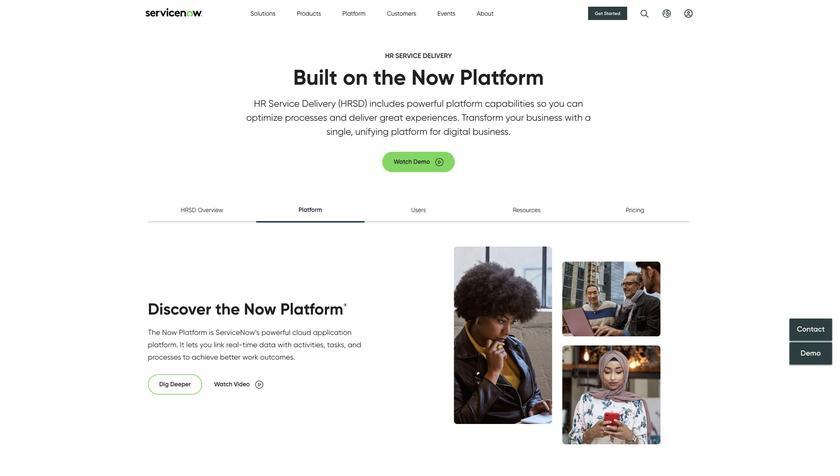 Task type: locate. For each thing, give the bounding box(es) containing it.
service
[[395, 52, 421, 60]]

0 horizontal spatial platform
[[391, 126, 427, 137]]

platform
[[342, 10, 366, 17], [460, 64, 544, 91], [280, 300, 343, 320], [179, 328, 207, 337]]

hr left service
[[385, 52, 394, 60]]

processes inside hr service delivery (hrsd) includes powerful platform capabilities so you can optimize processes and deliver great experiences. transform your business with a single, unifying platform for digital business.
[[285, 112, 327, 123]]

0 vertical spatial platform
[[446, 98, 483, 109]]

hr inside hr service delivery (hrsd) includes powerful platform capabilities so you can optimize processes and deliver great experiences. transform your business with a single, unifying platform for digital business.
[[254, 98, 266, 109]]

get started
[[595, 10, 620, 16]]

1 vertical spatial with
[[278, 341, 292, 350]]

real-
[[226, 341, 243, 350]]

1 horizontal spatial processes
[[285, 112, 327, 123]]

hr for service
[[254, 98, 266, 109]]

hr service delivery (hrsd) includes powerful platform capabilities so you can optimize processes and deliver great experiences. transform your business with a single, unifying platform for digital business.
[[246, 98, 591, 137]]

1 vertical spatial platform
[[391, 126, 427, 137]]

2 vertical spatial now
[[162, 328, 177, 337]]

with up "outcomes."
[[278, 341, 292, 350]]

lets
[[186, 341, 198, 350]]

processes down delivery
[[285, 112, 327, 123]]

processes
[[285, 112, 327, 123], [148, 353, 181, 362]]

capabilities
[[485, 98, 535, 109]]

powerful
[[407, 98, 444, 109], [261, 328, 291, 337]]

servicenow's
[[216, 328, 260, 337]]

single,
[[326, 126, 353, 137]]

1 vertical spatial hr
[[254, 98, 266, 109]]

activities,
[[294, 341, 325, 350]]

the
[[373, 64, 406, 91], [215, 300, 240, 320]]

hr up optimize
[[254, 98, 266, 109]]

platform
[[446, 98, 483, 109], [391, 126, 427, 137]]

0 vertical spatial hr
[[385, 52, 394, 60]]

0 vertical spatial now
[[411, 64, 455, 91]]

1 vertical spatial processes
[[148, 353, 181, 362]]

deliver
[[349, 112, 377, 123]]

contact
[[797, 325, 825, 334]]

0 vertical spatial processes
[[285, 112, 327, 123]]

so
[[537, 98, 547, 109]]

the up includes
[[373, 64, 406, 91]]

discover the now platform ®
[[148, 300, 347, 320]]

0 horizontal spatial now
[[162, 328, 177, 337]]

unifying
[[355, 126, 389, 137]]

for
[[430, 126, 441, 137]]

platform down great
[[391, 126, 427, 137]]

now up platform.
[[162, 328, 177, 337]]

application
[[313, 328, 352, 337]]

1 horizontal spatial powerful
[[407, 98, 444, 109]]

and
[[330, 112, 347, 123], [348, 341, 361, 350]]

1 horizontal spatial the
[[373, 64, 406, 91]]

you
[[549, 98, 565, 109], [200, 341, 212, 350]]

1 vertical spatial you
[[200, 341, 212, 350]]

cloud
[[292, 328, 311, 337]]

can
[[567, 98, 583, 109]]

events
[[438, 10, 455, 17]]

started
[[604, 10, 620, 16]]

work
[[242, 353, 258, 362]]

powerful up data
[[261, 328, 291, 337]]

now up servicenow's
[[244, 300, 276, 320]]

processes down platform.
[[148, 353, 181, 362]]

data
[[259, 341, 276, 350]]

0 vertical spatial with
[[565, 112, 583, 123]]

hr
[[385, 52, 394, 60], [254, 98, 266, 109]]

optimize
[[246, 112, 283, 123]]

1 horizontal spatial and
[[348, 341, 361, 350]]

you inside 'the now platform is servicenow's powerful cloud application platform. it lets you link real-time data with activities, tasks, and processes to achieve better work outcomes.'
[[200, 341, 212, 350]]

1 horizontal spatial hr
[[385, 52, 394, 60]]

powerful inside hr service delivery (hrsd) includes powerful platform capabilities so you can optimize processes and deliver great experiences. transform your business with a single, unifying platform for digital business.
[[407, 98, 444, 109]]

with
[[565, 112, 583, 123], [278, 341, 292, 350]]

with down can
[[565, 112, 583, 123]]

platform inside 'the now platform is servicenow's powerful cloud application platform. it lets you link real-time data with activities, tasks, and processes to achieve better work outcomes.'
[[179, 328, 207, 337]]

1 vertical spatial now
[[244, 300, 276, 320]]

you right the so
[[549, 98, 565, 109]]

the up servicenow's
[[215, 300, 240, 320]]

now
[[411, 64, 455, 91], [244, 300, 276, 320], [162, 328, 177, 337]]

now down delivery
[[411, 64, 455, 91]]

0 vertical spatial the
[[373, 64, 406, 91]]

solutions
[[250, 10, 275, 17]]

0 horizontal spatial powerful
[[261, 328, 291, 337]]

customers button
[[387, 9, 416, 18]]

0 vertical spatial you
[[549, 98, 565, 109]]

the
[[148, 328, 160, 337]]

0 vertical spatial powerful
[[407, 98, 444, 109]]

processes inside 'the now platform is servicenow's powerful cloud application platform. it lets you link real-time data with activities, tasks, and processes to achieve better work outcomes.'
[[148, 353, 181, 362]]

products button
[[297, 9, 321, 18]]

1 horizontal spatial you
[[549, 98, 565, 109]]

1 vertical spatial powerful
[[261, 328, 291, 337]]

get started link
[[588, 7, 627, 20]]

digital
[[443, 126, 470, 137]]

service
[[268, 98, 300, 109]]

1 horizontal spatial with
[[565, 112, 583, 123]]

great
[[380, 112, 403, 123]]

0 horizontal spatial and
[[330, 112, 347, 123]]

0 vertical spatial and
[[330, 112, 347, 123]]

and up single,
[[330, 112, 347, 123]]

products
[[297, 10, 321, 17]]

powerful for experiences.
[[407, 98, 444, 109]]

0 horizontal spatial processes
[[148, 353, 181, 362]]

1 vertical spatial the
[[215, 300, 240, 320]]

built on the now platform
[[293, 64, 544, 91]]

2 horizontal spatial now
[[411, 64, 455, 91]]

platform up transform
[[446, 98, 483, 109]]

outcomes.
[[260, 353, 295, 362]]

solutions button
[[250, 9, 275, 18]]

0 horizontal spatial you
[[200, 341, 212, 350]]

powerful up the 'experiences.'
[[407, 98, 444, 109]]

get
[[595, 10, 603, 16]]

0 horizontal spatial hr
[[254, 98, 266, 109]]

demo link
[[790, 343, 832, 365]]

you up achieve
[[200, 341, 212, 350]]

and right tasks,
[[348, 341, 361, 350]]

1 vertical spatial and
[[348, 341, 361, 350]]

0 horizontal spatial with
[[278, 341, 292, 350]]

powerful inside 'the now platform is servicenow's powerful cloud application platform. it lets you link real-time data with activities, tasks, and processes to achieve better work outcomes.'
[[261, 328, 291, 337]]

you inside hr service delivery (hrsd) includes powerful platform capabilities so you can optimize processes and deliver great experiences. transform your business with a single, unifying platform for digital business.
[[549, 98, 565, 109]]

now inside 'the now platform is servicenow's powerful cloud application platform. it lets you link real-time data with activities, tasks, and processes to achieve better work outcomes.'
[[162, 328, 177, 337]]

about button
[[477, 9, 494, 18]]



Task type: vqa. For each thing, say whether or not it's contained in the screenshot.
you
yes



Task type: describe. For each thing, give the bounding box(es) containing it.
0 horizontal spatial the
[[215, 300, 240, 320]]

events button
[[438, 9, 455, 18]]

demo
[[801, 349, 821, 358]]

achieve
[[192, 353, 218, 362]]

1 horizontal spatial platform
[[446, 98, 483, 109]]

with inside hr service delivery (hrsd) includes powerful platform capabilities so you can optimize processes and deliver great experiences. transform your business with a single, unifying platform for digital business.
[[565, 112, 583, 123]]

customers
[[387, 10, 416, 17]]

go to servicenow account image
[[684, 9, 693, 18]]

on
[[343, 64, 368, 91]]

hr for service
[[385, 52, 394, 60]]

platform.
[[148, 341, 178, 350]]

link
[[214, 341, 224, 350]]

to
[[183, 353, 190, 362]]

better
[[220, 353, 241, 362]]

and inside hr service delivery (hrsd) includes powerful platform capabilities so you can optimize processes and deliver great experiences. transform your business with a single, unifying platform for digital business.
[[330, 112, 347, 123]]

experiences.
[[406, 112, 459, 123]]

servicenow image
[[145, 8, 203, 17]]

®
[[343, 303, 347, 309]]

about
[[477, 10, 494, 17]]

business
[[526, 112, 562, 123]]

discover
[[148, 300, 211, 320]]

your
[[506, 112, 524, 123]]

hr service delivery
[[385, 52, 452, 60]]

delivery
[[302, 98, 336, 109]]

the now platform is servicenow's powerful cloud application platform. it lets you link real-time data with activities, tasks, and processes to achieve better work outcomes.
[[148, 328, 361, 362]]

business.
[[473, 126, 511, 137]]

powerful for with
[[261, 328, 291, 337]]

is
[[209, 328, 214, 337]]

and inside 'the now platform is servicenow's powerful cloud application platform. it lets you link real-time data with activities, tasks, and processes to achieve better work outcomes.'
[[348, 341, 361, 350]]

(hrsd)
[[338, 98, 367, 109]]

contact link
[[790, 319, 832, 341]]

delivery
[[423, 52, 452, 60]]

it
[[180, 341, 184, 350]]

with inside 'the now platform is servicenow's powerful cloud application platform. it lets you link real-time data with activities, tasks, and processes to achieve better work outcomes.'
[[278, 341, 292, 350]]

1 horizontal spatial now
[[244, 300, 276, 320]]

built
[[293, 64, 338, 91]]

includes
[[370, 98, 405, 109]]

a
[[585, 112, 591, 123]]

tasks,
[[327, 341, 346, 350]]

time
[[243, 341, 257, 350]]

platform button
[[342, 9, 366, 18]]

transform
[[462, 112, 503, 123]]



